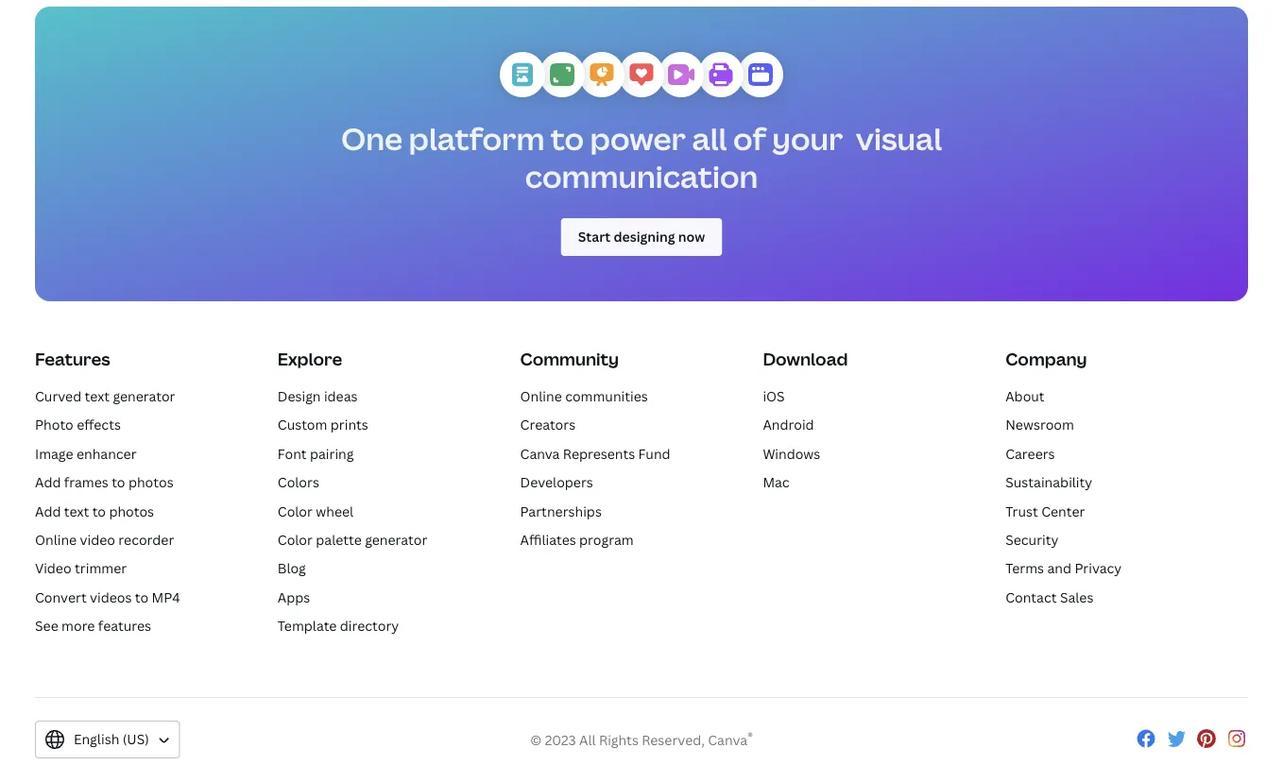 Task type: vqa. For each thing, say whether or not it's contained in the screenshot.
Styles button
no



Task type: locate. For each thing, give the bounding box(es) containing it.
to up video
[[92, 502, 106, 520]]

to
[[551, 118, 584, 159], [112, 473, 125, 491], [92, 502, 106, 520], [135, 588, 149, 606]]

1 color from the top
[[278, 502, 313, 520]]

design ideas
[[278, 387, 358, 405]]

to for frames
[[112, 473, 125, 491]]

2023
[[545, 732, 576, 750]]

of
[[733, 118, 766, 159]]

all
[[692, 118, 727, 159]]

0 vertical spatial generator
[[113, 387, 175, 405]]

generator
[[113, 387, 175, 405], [365, 531, 428, 549]]

1 vertical spatial online
[[35, 531, 77, 549]]

videos
[[90, 588, 132, 606]]

palette
[[316, 531, 362, 549]]

security
[[1006, 531, 1059, 549]]

communities
[[565, 387, 648, 405]]

about
[[1006, 387, 1045, 405]]

features
[[35, 348, 110, 371]]

© 2023 all rights reserved, canva ®
[[530, 729, 753, 750]]

explore
[[278, 348, 342, 371]]

1 horizontal spatial online
[[520, 387, 562, 405]]

text up effects
[[85, 387, 110, 405]]

to for platform
[[551, 118, 584, 159]]

1 vertical spatial text
[[64, 502, 89, 520]]

mp4
[[152, 588, 180, 606]]

color up blog link
[[278, 531, 313, 549]]

0 vertical spatial text
[[85, 387, 110, 405]]

add up video
[[35, 502, 61, 520]]

features
[[98, 617, 151, 635]]

0 vertical spatial color
[[278, 502, 313, 520]]

text down 'frames'
[[64, 502, 89, 520]]

color palette generator link
[[278, 531, 428, 549]]

convert
[[35, 588, 87, 606]]

online
[[520, 387, 562, 405], [35, 531, 77, 549]]

ios
[[763, 387, 785, 405]]

1 horizontal spatial canva
[[708, 732, 748, 750]]

1 vertical spatial photos
[[109, 502, 154, 520]]

see
[[35, 617, 58, 635]]

(us)
[[123, 731, 149, 749]]

0 vertical spatial canva
[[520, 445, 560, 463]]

convert videos to mp4
[[35, 588, 180, 606]]

english
[[74, 731, 119, 749]]

online communities
[[520, 387, 648, 405]]

1 vertical spatial canva
[[708, 732, 748, 750]]

colors link
[[278, 473, 319, 491]]

photos
[[128, 473, 174, 491], [109, 502, 154, 520]]

generator right the palette
[[365, 531, 428, 549]]

design ideas link
[[278, 387, 358, 405]]

affiliates program
[[520, 531, 634, 549]]

see more features link
[[35, 617, 151, 635]]

affiliates
[[520, 531, 576, 549]]

add for add frames to photos
[[35, 473, 61, 491]]

online video recorder link
[[35, 531, 174, 549]]

add frames to photos
[[35, 473, 174, 491]]

affiliates program link
[[520, 531, 634, 549]]

photos for add text to photos
[[109, 502, 154, 520]]

about link
[[1006, 387, 1045, 405]]

frames
[[64, 473, 109, 491]]

0 vertical spatial online
[[520, 387, 562, 405]]

careers
[[1006, 445, 1055, 463]]

photos down enhancer
[[128, 473, 174, 491]]

text for add
[[64, 502, 89, 520]]

1 vertical spatial color
[[278, 531, 313, 549]]

1 vertical spatial generator
[[365, 531, 428, 549]]

fund
[[639, 445, 671, 463]]

to inside one platform to power all of your  visual communication
[[551, 118, 584, 159]]

online up creators on the bottom left
[[520, 387, 562, 405]]

0 vertical spatial photos
[[128, 473, 174, 491]]

canva down creators link
[[520, 445, 560, 463]]

0 horizontal spatial canva
[[520, 445, 560, 463]]

online up video
[[35, 531, 77, 549]]

1 add from the top
[[35, 473, 61, 491]]

online for online communities
[[520, 387, 562, 405]]

custom prints link
[[278, 416, 368, 434]]

contact
[[1006, 588, 1057, 606]]

canva right reserved, on the right
[[708, 732, 748, 750]]

download
[[763, 348, 848, 371]]

your
[[772, 118, 843, 159]]

1 horizontal spatial generator
[[365, 531, 428, 549]]

2 add from the top
[[35, 502, 61, 520]]

company
[[1006, 348, 1088, 371]]

program
[[579, 531, 634, 549]]

curved text generator link
[[35, 387, 175, 405]]

to left mp4
[[135, 588, 149, 606]]

0 vertical spatial add
[[35, 473, 61, 491]]

one platform to power all of your  visual communication
[[341, 118, 942, 197]]

font
[[278, 445, 307, 463]]

0 horizontal spatial generator
[[113, 387, 175, 405]]

partnerships
[[520, 502, 602, 520]]

mac link
[[763, 473, 790, 491]]

English (US) button
[[35, 721, 180, 759]]

ios link
[[763, 387, 785, 405]]

generator up effects
[[113, 387, 175, 405]]

image
[[35, 445, 73, 463]]

wheel
[[316, 502, 354, 520]]

1 vertical spatial add
[[35, 502, 61, 520]]

add down image
[[35, 473, 61, 491]]

color
[[278, 502, 313, 520], [278, 531, 313, 549]]

photos up the recorder
[[109, 502, 154, 520]]

to for text
[[92, 502, 106, 520]]

and
[[1048, 560, 1072, 578]]

0 horizontal spatial online
[[35, 531, 77, 549]]

font pairing
[[278, 445, 354, 463]]

to down enhancer
[[112, 473, 125, 491]]

text
[[85, 387, 110, 405], [64, 502, 89, 520]]

add
[[35, 473, 61, 491], [35, 502, 61, 520]]

to left power
[[551, 118, 584, 159]]

canva
[[520, 445, 560, 463], [708, 732, 748, 750]]

color for color palette generator
[[278, 531, 313, 549]]

color down colors link
[[278, 502, 313, 520]]

trust
[[1006, 502, 1039, 520]]

convert videos to mp4 link
[[35, 588, 180, 606]]

directory
[[340, 617, 399, 635]]

contact sales link
[[1006, 588, 1094, 606]]

blog link
[[278, 560, 306, 578]]

developers
[[520, 473, 593, 491]]

terms and privacy
[[1006, 560, 1122, 578]]

2 color from the top
[[278, 531, 313, 549]]



Task type: describe. For each thing, give the bounding box(es) containing it.
video
[[80, 531, 115, 549]]

trust center
[[1006, 502, 1085, 520]]

represents
[[563, 445, 635, 463]]

template directory
[[278, 617, 399, 635]]

color for color wheel
[[278, 502, 313, 520]]

font pairing link
[[278, 445, 354, 463]]

terms
[[1006, 560, 1045, 578]]

®
[[748, 729, 753, 744]]

trimmer
[[75, 560, 127, 578]]

community
[[520, 348, 619, 371]]

sales
[[1060, 588, 1094, 606]]

canva inside © 2023 all rights reserved, canva ®
[[708, 732, 748, 750]]

enhancer
[[76, 445, 137, 463]]

image enhancer link
[[35, 445, 137, 463]]

platform
[[409, 118, 545, 159]]

android
[[763, 416, 814, 434]]

effects
[[77, 416, 121, 434]]

add text to photos link
[[35, 502, 154, 520]]

communication
[[525, 156, 758, 197]]

careers link
[[1006, 445, 1055, 463]]

photo
[[35, 416, 74, 434]]

online communities link
[[520, 387, 648, 405]]

ideas
[[324, 387, 358, 405]]

color wheel
[[278, 502, 354, 520]]

template directory link
[[278, 617, 399, 635]]

prints
[[331, 416, 368, 434]]

add text to photos
[[35, 502, 154, 520]]

sustainability link
[[1006, 473, 1093, 491]]

image enhancer
[[35, 445, 137, 463]]

color palette generator
[[278, 531, 428, 549]]

template
[[278, 617, 337, 635]]

photo effects link
[[35, 416, 121, 434]]

curved
[[35, 387, 81, 405]]

video trimmer
[[35, 560, 127, 578]]

apps link
[[278, 588, 310, 606]]

custom
[[278, 416, 327, 434]]

sustainability
[[1006, 473, 1093, 491]]

generator for curved text generator
[[113, 387, 175, 405]]

creators
[[520, 416, 576, 434]]

text for curved
[[85, 387, 110, 405]]

online for online video recorder
[[35, 531, 77, 549]]

recorder
[[118, 531, 174, 549]]

to for videos
[[135, 588, 149, 606]]

contact sales
[[1006, 588, 1094, 606]]

terms and privacy link
[[1006, 560, 1122, 578]]

english (us)
[[74, 731, 149, 749]]

colors
[[278, 473, 319, 491]]

video trimmer link
[[35, 560, 127, 578]]

mac
[[763, 473, 790, 491]]

custom prints
[[278, 416, 368, 434]]

canva represents fund link
[[520, 445, 671, 463]]

photos for add frames to photos
[[128, 473, 174, 491]]

partnerships link
[[520, 502, 602, 520]]

trust center link
[[1006, 502, 1085, 520]]

online video recorder
[[35, 531, 174, 549]]

windows
[[763, 445, 821, 463]]

one
[[341, 118, 403, 159]]

generator for color palette generator
[[365, 531, 428, 549]]

add frames to photos link
[[35, 473, 174, 491]]

windows link
[[763, 445, 821, 463]]

apps
[[278, 588, 310, 606]]

developers link
[[520, 473, 593, 491]]

design
[[278, 387, 321, 405]]

power
[[590, 118, 686, 159]]

rights
[[599, 732, 639, 750]]

add for add text to photos
[[35, 502, 61, 520]]

video
[[35, 560, 71, 578]]

©
[[530, 732, 542, 750]]

reserved,
[[642, 732, 705, 750]]

newsroom
[[1006, 416, 1075, 434]]

privacy
[[1075, 560, 1122, 578]]

all
[[579, 732, 596, 750]]

pairing
[[310, 445, 354, 463]]



